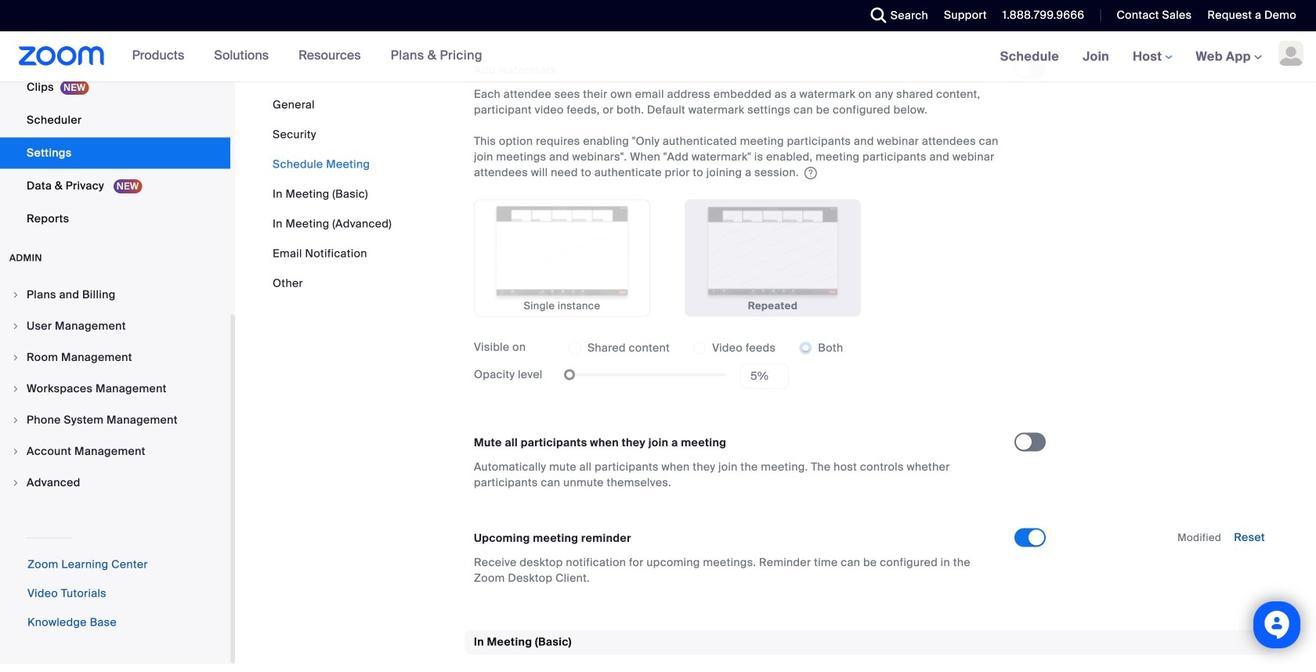 Task type: locate. For each thing, give the bounding box(es) containing it.
menu bar
[[273, 97, 392, 291]]

option group
[[569, 336, 843, 361]]

right image for fifth menu item from the bottom of the admin menu 'menu' on the left
[[11, 353, 20, 362]]

4 right image from the top
[[11, 447, 20, 456]]

right image
[[11, 290, 20, 300], [11, 353, 20, 362]]

meetings navigation
[[989, 31, 1316, 83]]

3 right image from the top
[[11, 416, 20, 425]]

right image
[[11, 322, 20, 331], [11, 384, 20, 394], [11, 416, 20, 425], [11, 447, 20, 456], [11, 478, 20, 488]]

zoom logo image
[[19, 46, 105, 66]]

set opacity level text field
[[740, 364, 789, 389]]

1 vertical spatial right image
[[11, 353, 20, 362]]

None radio
[[474, 199, 650, 317]]

5 menu item from the top
[[0, 405, 230, 435]]

2 right image from the top
[[11, 353, 20, 362]]

application
[[474, 87, 1001, 181]]

menu item
[[0, 280, 230, 310], [0, 311, 230, 341], [0, 343, 230, 373], [0, 374, 230, 404], [0, 405, 230, 435], [0, 437, 230, 467], [0, 468, 230, 498]]

banner
[[0, 31, 1316, 83]]

0 vertical spatial right image
[[11, 290, 20, 300]]

5 right image from the top
[[11, 478, 20, 488]]

None radio
[[685, 199, 861, 317]]

2 menu item from the top
[[0, 311, 230, 341]]

1 right image from the top
[[11, 290, 20, 300]]



Task type: vqa. For each thing, say whether or not it's contained in the screenshot.
Brainstorming and Ideation
no



Task type: describe. For each thing, give the bounding box(es) containing it.
6 menu item from the top
[[0, 437, 230, 467]]

admin menu menu
[[0, 280, 230, 499]]

1 right image from the top
[[11, 322, 20, 331]]

personal menu menu
[[0, 0, 230, 236]]

right image for 7th menu item from the bottom
[[11, 290, 20, 300]]

1 menu item from the top
[[0, 280, 230, 310]]

profile picture image
[[1279, 41, 1304, 66]]

2 right image from the top
[[11, 384, 20, 394]]

learn more about add watermark image
[[803, 168, 819, 179]]

3 menu item from the top
[[0, 343, 230, 373]]

4 menu item from the top
[[0, 374, 230, 404]]

7 menu item from the top
[[0, 468, 230, 498]]

product information navigation
[[120, 31, 494, 81]]



